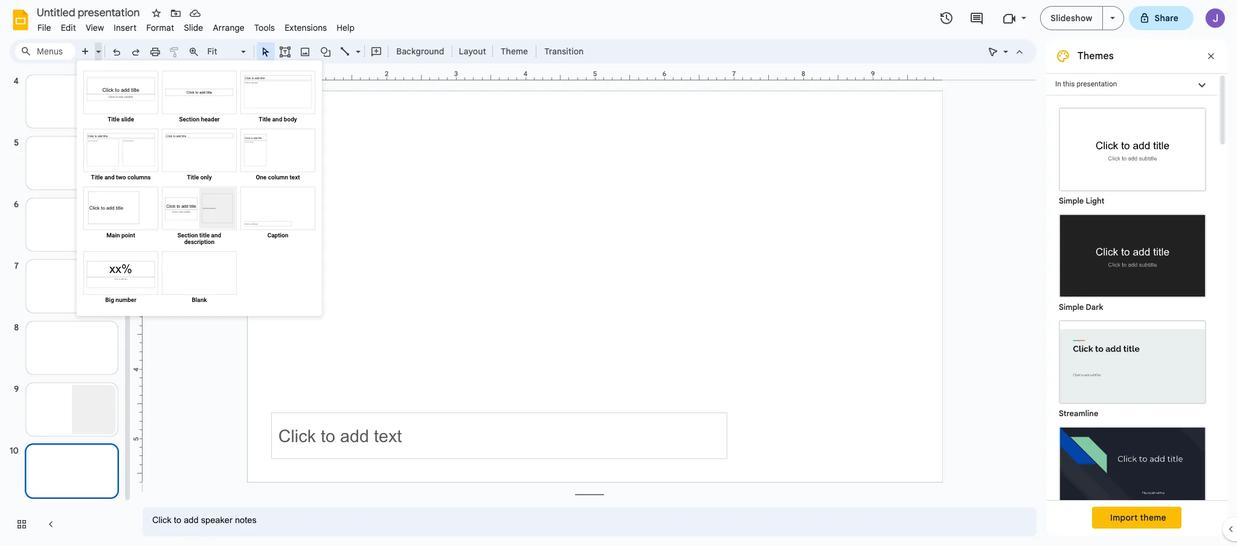 Task type: vqa. For each thing, say whether or not it's contained in the screenshot.


Task type: locate. For each thing, give the bounding box(es) containing it.
section left header
[[179, 116, 200, 123]]

view menu item
[[81, 21, 109, 35]]

blank
[[192, 297, 207, 303]]

title for title slide
[[108, 116, 120, 123]]

row containing title slide
[[82, 69, 317, 127]]

big
[[105, 297, 114, 303]]

Simple Light radio
[[1053, 102, 1213, 546]]

insert image image
[[298, 43, 312, 60]]

title only
[[187, 174, 212, 181]]

title left slide on the top left of the page
[[108, 116, 120, 123]]

and
[[272, 116, 282, 123], [105, 174, 115, 181], [211, 232, 221, 239]]

slideshow
[[1051, 13, 1093, 24]]

slide
[[121, 116, 134, 123]]

simple dark
[[1060, 302, 1104, 312]]

edit menu item
[[56, 21, 81, 35]]

body
[[284, 116, 297, 123]]

title slide
[[108, 116, 134, 123]]

section inside section title and description
[[178, 232, 198, 239]]

row containing title and two columns
[[82, 127, 317, 185]]

and left two
[[105, 174, 115, 181]]

theme
[[501, 46, 528, 57]]

format
[[146, 22, 174, 33]]

row down description
[[82, 250, 317, 308]]

layout button
[[455, 42, 490, 60]]

title and body
[[259, 116, 297, 123]]

theme
[[1141, 513, 1167, 523]]

Zoom field
[[204, 43, 251, 60]]

select line image
[[353, 44, 361, 48]]

file
[[37, 22, 51, 33]]

option group containing simple light
[[1047, 95, 1219, 546]]

navigation
[[0, 0, 133, 546]]

streamline
[[1060, 409, 1099, 419]]

row
[[82, 69, 317, 127], [82, 127, 317, 185], [82, 185, 317, 250], [82, 250, 317, 308]]

1 vertical spatial simple
[[1060, 302, 1084, 312]]

title left only
[[187, 174, 199, 181]]

0 vertical spatial and
[[272, 116, 282, 123]]

menu bar containing file
[[33, 16, 360, 36]]

row down title only
[[82, 185, 317, 250]]

and left body
[[272, 116, 282, 123]]

row down zoom text box
[[82, 69, 317, 127]]

row down section header
[[82, 127, 317, 185]]

one
[[256, 174, 267, 181]]

title left body
[[259, 116, 271, 123]]

1 vertical spatial section
[[178, 232, 198, 239]]

Star checkbox
[[148, 5, 165, 22]]

title for title and two columns
[[91, 174, 103, 181]]

this
[[1064, 80, 1076, 88]]

1 row from the top
[[82, 69, 317, 127]]

4 row from the top
[[82, 250, 317, 308]]

simple left light at the right top
[[1060, 196, 1084, 206]]

extensions
[[285, 22, 327, 33]]

tools
[[254, 22, 275, 33]]

2 simple from the top
[[1060, 302, 1084, 312]]

arrange
[[213, 22, 245, 33]]

row containing big number
[[82, 250, 317, 308]]

title and two columns
[[91, 174, 151, 181]]

0 vertical spatial simple
[[1060, 196, 1084, 206]]

option group
[[1047, 95, 1219, 546]]

title
[[108, 116, 120, 123], [259, 116, 271, 123], [91, 174, 103, 181], [187, 174, 199, 181]]

slide
[[184, 22, 203, 33]]

simple
[[1060, 196, 1084, 206], [1060, 302, 1084, 312]]

import theme button
[[1093, 507, 1182, 529]]

1 horizontal spatial and
[[211, 232, 221, 239]]

share
[[1155, 13, 1179, 24]]

themes
[[1078, 50, 1114, 62]]

title left two
[[91, 174, 103, 181]]

main toolbar
[[75, 42, 590, 60]]

2 horizontal spatial and
[[272, 116, 282, 123]]

light
[[1086, 196, 1105, 206]]

2 row from the top
[[82, 127, 317, 185]]

2 vertical spatial and
[[211, 232, 221, 239]]

presentation options image
[[1111, 17, 1115, 19]]

live pointer settings image
[[1001, 44, 1009, 48]]

in this presentation tab
[[1047, 73, 1219, 95]]

background
[[396, 46, 445, 57]]

1 simple from the top
[[1060, 196, 1084, 206]]

1 vertical spatial and
[[105, 174, 115, 181]]

section
[[179, 116, 200, 123], [178, 232, 198, 239]]

presentation
[[1077, 80, 1118, 88]]

edit
[[61, 22, 76, 33]]

0 vertical spatial section
[[179, 116, 200, 123]]

section left title
[[178, 232, 198, 239]]

title
[[199, 232, 210, 239]]

row containing main point
[[82, 185, 317, 250]]

main
[[107, 232, 120, 239]]

0 horizontal spatial and
[[105, 174, 115, 181]]

menu bar
[[33, 16, 360, 36]]

simple left dark
[[1060, 302, 1084, 312]]

Focus radio
[[1053, 421, 1213, 527]]

help menu item
[[332, 21, 360, 35]]

and right title
[[211, 232, 221, 239]]

file menu item
[[33, 21, 56, 35]]

3 row from the top
[[82, 185, 317, 250]]

simple inside radio
[[1060, 302, 1084, 312]]

Streamline radio
[[1053, 314, 1213, 421]]

column
[[268, 174, 288, 181]]

simple inside option
[[1060, 196, 1084, 206]]



Task type: describe. For each thing, give the bounding box(es) containing it.
background button
[[391, 42, 450, 60]]

shape image
[[319, 43, 333, 60]]

simple for simple dark
[[1060, 302, 1084, 312]]

in
[[1056, 80, 1062, 88]]

themes section
[[1047, 39, 1228, 546]]

number
[[116, 297, 136, 303]]

main point
[[107, 232, 135, 239]]

menu bar inside menu bar banner
[[33, 16, 360, 36]]

import
[[1111, 513, 1139, 523]]

title for title and body
[[259, 116, 271, 123]]

title for title only
[[187, 174, 199, 181]]

caption
[[268, 232, 289, 239]]

option group inside themes section
[[1047, 95, 1219, 546]]

description
[[184, 239, 215, 245]]

header
[[201, 116, 220, 123]]

text
[[290, 174, 300, 181]]

dark
[[1086, 302, 1104, 312]]

section title and description
[[178, 232, 221, 245]]

point
[[121, 232, 135, 239]]

themes application
[[0, 0, 1238, 546]]

slide menu item
[[179, 21, 208, 35]]

mode and view toolbar
[[984, 39, 1030, 63]]

section for section title and description
[[178, 232, 198, 239]]

and for two
[[105, 174, 115, 181]]

Rename text field
[[33, 5, 147, 19]]

simple for simple light
[[1060, 196, 1084, 206]]

view
[[86, 22, 104, 33]]

transition button
[[539, 42, 589, 60]]

arrange menu item
[[208, 21, 250, 35]]

menu bar banner
[[0, 0, 1238, 546]]

slideshow button
[[1041, 6, 1103, 30]]

insert menu item
[[109, 21, 142, 35]]

extensions menu item
[[280, 21, 332, 35]]

one column text
[[256, 174, 300, 181]]

share button
[[1129, 6, 1194, 30]]

tools menu item
[[250, 21, 280, 35]]

in this presentation
[[1056, 80, 1118, 88]]

and for body
[[272, 116, 282, 123]]

section header
[[179, 116, 220, 123]]

simple light
[[1060, 196, 1105, 206]]

section for section header
[[179, 116, 200, 123]]

theme button
[[496, 42, 534, 60]]

only
[[201, 174, 212, 181]]

big number
[[105, 297, 136, 303]]

focus image
[[1061, 428, 1206, 510]]

help
[[337, 22, 355, 33]]

import theme
[[1111, 513, 1167, 523]]

and inside section title and description
[[211, 232, 221, 239]]

insert
[[114, 22, 137, 33]]

columns
[[128, 174, 151, 181]]

layout
[[459, 46, 487, 57]]

Simple Dark radio
[[1053, 208, 1213, 314]]

format menu item
[[142, 21, 179, 35]]

Menus field
[[15, 43, 76, 60]]

Zoom text field
[[206, 43, 239, 60]]

transition
[[545, 46, 584, 57]]

two
[[116, 174, 126, 181]]



